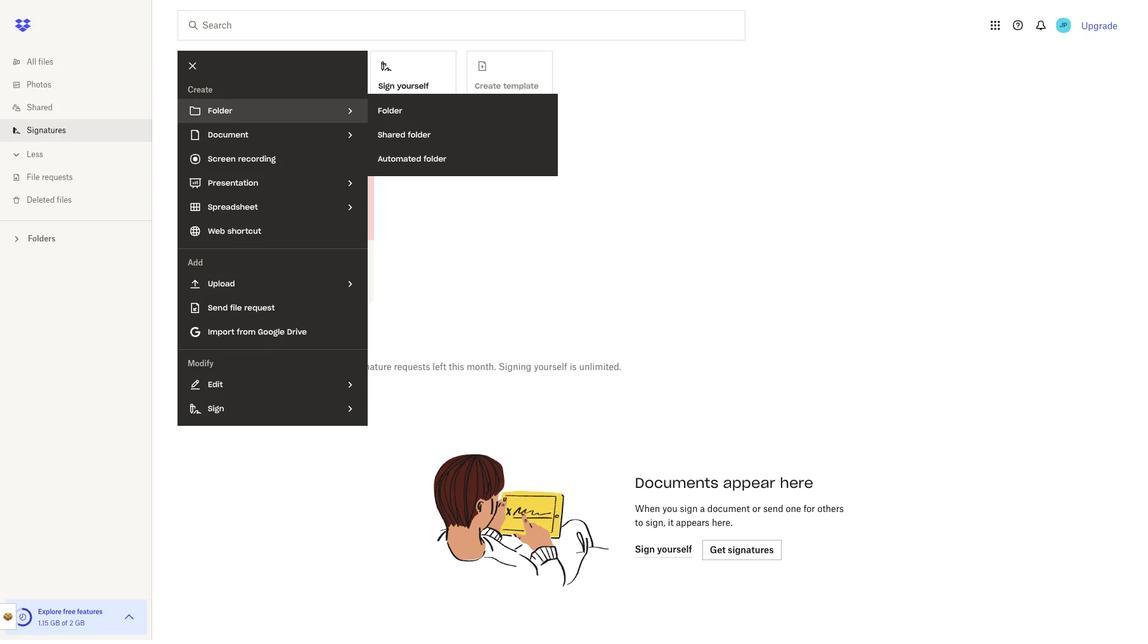 Task type: locate. For each thing, give the bounding box(es) containing it.
to inside create your signature so you're always ready to sign.
[[350, 249, 357, 258]]

menu containing create
[[178, 51, 368, 426]]

folder
[[408, 130, 431, 140], [424, 154, 447, 164]]

create for create
[[188, 85, 213, 94]]

1 horizontal spatial documents
[[635, 474, 719, 492]]

create for create your signature so you're always ready to sign.
[[188, 249, 212, 258]]

here
[[780, 474, 814, 492]]

folder up shared folder
[[378, 106, 402, 115]]

list
[[0, 43, 152, 221]]

send file request
[[208, 303, 275, 313]]

folders
[[28, 234, 56, 244]]

gb right 2
[[75, 620, 85, 627]]

1 horizontal spatial gb
[[75, 620, 85, 627]]

1 vertical spatial of
[[62, 620, 68, 627]]

1 horizontal spatial sign
[[379, 81, 395, 91]]

signatures up modify
[[178, 331, 240, 346]]

signature
[[232, 249, 266, 258], [352, 361, 392, 372]]

0 vertical spatial of
[[333, 361, 342, 372]]

sign down edit
[[208, 404, 224, 413]]

add
[[188, 258, 203, 268]]

features
[[77, 608, 103, 616]]

presentation menu item
[[178, 171, 368, 195]]

shared up automated
[[378, 130, 406, 140]]

sign for sign
[[208, 404, 224, 413]]

is
[[570, 361, 577, 372]]

0 vertical spatial folder
[[408, 130, 431, 140]]

files
[[38, 57, 53, 67], [57, 195, 72, 205]]

file requests
[[27, 172, 73, 182]]

gb right 1.15
[[50, 620, 60, 627]]

0 vertical spatial to
[[350, 249, 357, 258]]

0 vertical spatial documents
[[178, 361, 226, 372]]

1 folder from the left
[[208, 106, 233, 115]]

1 horizontal spatial signatures
[[178, 331, 240, 346]]

0 vertical spatial files
[[38, 57, 53, 67]]

2
[[69, 620, 73, 627]]

tab
[[236, 352, 280, 382]]

0 vertical spatial create
[[188, 85, 213, 94]]

1 horizontal spatial to
[[635, 517, 643, 528]]

0 horizontal spatial yourself
[[397, 81, 429, 91]]

explore free features 1.15 gb of 2 gb
[[38, 608, 103, 627]]

send file request menu item
[[178, 296, 368, 320]]

create up sign.
[[188, 249, 212, 258]]

create inside menu
[[188, 85, 213, 94]]

1 create from the top
[[188, 85, 213, 94]]

requests left left
[[394, 361, 430, 372]]

shared inside list
[[27, 103, 53, 112]]

documents up you
[[635, 474, 719, 492]]

web
[[208, 226, 225, 236]]

shared inside menu
[[378, 130, 406, 140]]

sign
[[680, 503, 698, 514]]

file
[[27, 172, 40, 182]]

sign up shared folder
[[379, 81, 395, 91]]

shared link
[[10, 96, 152, 119]]

signatures
[[27, 126, 66, 135], [178, 331, 240, 346]]

to
[[350, 249, 357, 258], [635, 517, 643, 528]]

presentation
[[208, 178, 258, 188]]

shared folder
[[378, 130, 431, 140]]

folder up document
[[208, 106, 233, 115]]

sign
[[379, 81, 395, 91], [208, 404, 224, 413]]

shared down photos
[[27, 103, 53, 112]]

request
[[244, 303, 275, 313]]

signature inside create your signature so you're always ready to sign.
[[232, 249, 266, 258]]

1 vertical spatial folder
[[424, 154, 447, 164]]

upgrade
[[1082, 20, 1118, 31]]

1 vertical spatial documents
[[635, 474, 719, 492]]

shared for shared
[[27, 103, 53, 112]]

0 horizontal spatial shared
[[27, 103, 53, 112]]

1 vertical spatial sign
[[208, 404, 224, 413]]

all files
[[27, 57, 53, 67]]

get
[[178, 108, 193, 119]]

shared for shared folder
[[378, 130, 406, 140]]

files for all files
[[38, 57, 53, 67]]

sign inside sign yourself button
[[379, 81, 395, 91]]

to right ready
[[350, 249, 357, 258]]

yourself inside tab list
[[534, 361, 568, 372]]

1 horizontal spatial shared
[[378, 130, 406, 140]]

create inside create your signature so you're always ready to sign.
[[188, 249, 212, 258]]

gb
[[50, 620, 60, 627], [75, 620, 85, 627]]

1 vertical spatial create
[[188, 249, 212, 258]]

sign inside sign menu item
[[208, 404, 224, 413]]

1 vertical spatial to
[[635, 517, 643, 528]]

import
[[208, 327, 235, 337]]

menu
[[178, 51, 368, 426], [368, 94, 558, 176]]

0 horizontal spatial folder
[[208, 106, 233, 115]]

deleted files
[[27, 195, 72, 205]]

google
[[258, 327, 285, 337]]

2 gb from the left
[[75, 620, 85, 627]]

yourself
[[397, 81, 429, 91], [534, 361, 568, 372]]

import from google drive
[[208, 327, 307, 337]]

your
[[214, 249, 230, 258]]

signatures up less
[[27, 126, 66, 135]]

folder for automated folder
[[424, 154, 447, 164]]

1 horizontal spatial yourself
[[534, 361, 568, 372]]

0 horizontal spatial signature
[[232, 249, 266, 258]]

0 horizontal spatial files
[[38, 57, 53, 67]]

0 horizontal spatial gb
[[50, 620, 60, 627]]

signatures
[[249, 108, 293, 119]]

sign,
[[646, 517, 666, 528]]

documents tab
[[178, 352, 226, 382]]

1 horizontal spatial 3
[[344, 361, 350, 372]]

all files link
[[10, 51, 152, 74]]

0 horizontal spatial documents
[[178, 361, 226, 372]]

1 horizontal spatial requests
[[394, 361, 430, 372]]

when
[[635, 503, 660, 514]]

0 vertical spatial shared
[[27, 103, 53, 112]]

0 horizontal spatial of
[[62, 620, 68, 627]]

2 create from the top
[[188, 249, 212, 258]]

0 horizontal spatial to
[[350, 249, 357, 258]]

file
[[230, 303, 242, 313]]

explore
[[38, 608, 62, 616]]

sign menu item
[[178, 397, 368, 421]]

for
[[804, 503, 815, 514]]

1 vertical spatial signature
[[352, 361, 392, 372]]

document
[[708, 503, 750, 514]]

1 vertical spatial yourself
[[534, 361, 568, 372]]

requests
[[42, 172, 73, 182], [394, 361, 430, 372]]

1 vertical spatial shared
[[378, 130, 406, 140]]

tab list
[[178, 352, 1123, 382]]

1 horizontal spatial files
[[57, 195, 72, 205]]

close image
[[182, 55, 204, 77]]

files right all
[[38, 57, 53, 67]]

upload menu item
[[178, 272, 368, 296]]

so
[[268, 249, 276, 258]]

yourself up shared folder
[[397, 81, 429, 91]]

1 3 from the left
[[325, 361, 331, 372]]

create down close icon
[[188, 85, 213, 94]]

1 vertical spatial requests
[[394, 361, 430, 372]]

documents
[[178, 361, 226, 372], [635, 474, 719, 492]]

to down the when
[[635, 517, 643, 528]]

upgrade link
[[1082, 20, 1118, 31]]

create
[[188, 85, 213, 94], [188, 249, 212, 258]]

folder
[[208, 106, 233, 115], [378, 106, 402, 115]]

files right deleted in the left top of the page
[[57, 195, 72, 205]]

0 horizontal spatial sign
[[208, 404, 224, 413]]

menu containing folder
[[368, 94, 558, 176]]

0 horizontal spatial 3
[[325, 361, 331, 372]]

documents up edit
[[178, 361, 226, 372]]

signatures inside 'list item'
[[27, 126, 66, 135]]

1 vertical spatial files
[[57, 195, 72, 205]]

from
[[237, 327, 256, 337]]

modify
[[188, 359, 214, 368]]

1 horizontal spatial signature
[[352, 361, 392, 372]]

0 vertical spatial sign
[[379, 81, 395, 91]]

import from google drive menu item
[[178, 320, 368, 344]]

yourself left is
[[534, 361, 568, 372]]

list containing all files
[[0, 43, 152, 221]]

3
[[325, 361, 331, 372], [344, 361, 350, 372]]

documents appear here
[[635, 474, 814, 492]]

shortcut
[[227, 226, 261, 236]]

one
[[786, 503, 801, 514]]

you're
[[278, 249, 299, 258]]

1 vertical spatial signatures
[[178, 331, 240, 346]]

of
[[333, 361, 342, 372], [62, 620, 68, 627]]

folder up automated folder on the left
[[408, 130, 431, 140]]

0 horizontal spatial requests
[[42, 172, 73, 182]]

folder right automated
[[424, 154, 447, 164]]

tab list containing documents
[[178, 352, 1123, 382]]

spreadsheet menu item
[[178, 195, 368, 219]]

0 vertical spatial yourself
[[397, 81, 429, 91]]

1 horizontal spatial folder
[[378, 106, 402, 115]]

requests right file
[[42, 172, 73, 182]]

0 vertical spatial signatures
[[27, 126, 66, 135]]

1 horizontal spatial of
[[333, 361, 342, 372]]

0 horizontal spatial signatures
[[27, 126, 66, 135]]

0 vertical spatial signature
[[232, 249, 266, 258]]



Task type: describe. For each thing, give the bounding box(es) containing it.
deleted files link
[[10, 189, 152, 212]]

files for deleted files
[[57, 195, 72, 205]]

signature inside tab list
[[352, 361, 392, 372]]

signing
[[499, 361, 532, 372]]

with
[[228, 108, 247, 119]]

this
[[449, 361, 464, 372]]

or
[[753, 503, 761, 514]]

quota usage element
[[13, 608, 33, 628]]

always
[[301, 249, 326, 258]]

3 of 3 signature requests left this month. signing yourself is unlimited.
[[325, 361, 622, 372]]

sign.
[[188, 262, 205, 271]]

started
[[195, 108, 226, 119]]

send
[[208, 303, 228, 313]]

automated
[[378, 154, 421, 164]]

less
[[27, 150, 43, 159]]

2 folder from the left
[[378, 106, 402, 115]]

dropbox image
[[10, 13, 36, 38]]

web shortcut menu item
[[178, 219, 368, 244]]

file requests link
[[10, 166, 152, 189]]

folder menu item
[[178, 99, 368, 123]]

appear
[[723, 474, 776, 492]]

recording
[[238, 154, 276, 164]]

photos
[[27, 80, 51, 89]]

when you sign a document or send one for others to sign, it appears here.
[[635, 503, 844, 528]]

documents for documents appear here
[[635, 474, 719, 492]]

upload
[[208, 279, 235, 289]]

create your signature so you're always ready to sign.
[[188, 249, 357, 271]]

of inside explore free features 1.15 gb of 2 gb
[[62, 620, 68, 627]]

get started with signatures
[[178, 108, 293, 119]]

deleted
[[27, 195, 55, 205]]

edit
[[208, 380, 223, 389]]

automated folder
[[378, 154, 447, 164]]

signatures list item
[[0, 119, 152, 142]]

left
[[433, 361, 446, 372]]

requests inside tab list
[[394, 361, 430, 372]]

a
[[700, 503, 705, 514]]

document
[[208, 130, 248, 140]]

2 3 from the left
[[344, 361, 350, 372]]

web shortcut
[[208, 226, 261, 236]]

others
[[818, 503, 844, 514]]

free
[[63, 608, 75, 616]]

less image
[[10, 148, 23, 161]]

document menu item
[[178, 123, 368, 147]]

signatures link
[[10, 119, 152, 142]]

documents for documents
[[178, 361, 226, 372]]

month.
[[467, 361, 496, 372]]

unlimited.
[[579, 361, 622, 372]]

photos link
[[10, 74, 152, 96]]

spreadsheet
[[208, 202, 258, 212]]

1.15
[[38, 620, 48, 627]]

you
[[663, 503, 678, 514]]

to inside when you sign a document or send one for others to sign, it appears here.
[[635, 517, 643, 528]]

appears
[[676, 517, 710, 528]]

it
[[668, 517, 674, 528]]

ready
[[328, 249, 348, 258]]

screen
[[208, 154, 236, 164]]

folders button
[[0, 229, 152, 248]]

screen recording menu item
[[178, 147, 368, 171]]

drive
[[287, 327, 307, 337]]

sign yourself button
[[370, 51, 457, 99]]

1 gb from the left
[[50, 620, 60, 627]]

edit menu item
[[178, 373, 368, 397]]

folder for shared folder
[[408, 130, 431, 140]]

0 vertical spatial requests
[[42, 172, 73, 182]]

sign for sign yourself
[[379, 81, 395, 91]]

screen recording
[[208, 154, 276, 164]]

here.
[[712, 517, 733, 528]]

send
[[763, 503, 784, 514]]

folder inside folder menu item
[[208, 106, 233, 115]]

all
[[27, 57, 36, 67]]

sign yourself
[[379, 81, 429, 91]]

yourself inside button
[[397, 81, 429, 91]]



Task type: vqa. For each thing, say whether or not it's contained in the screenshot.
Secret Files's template content icon
no



